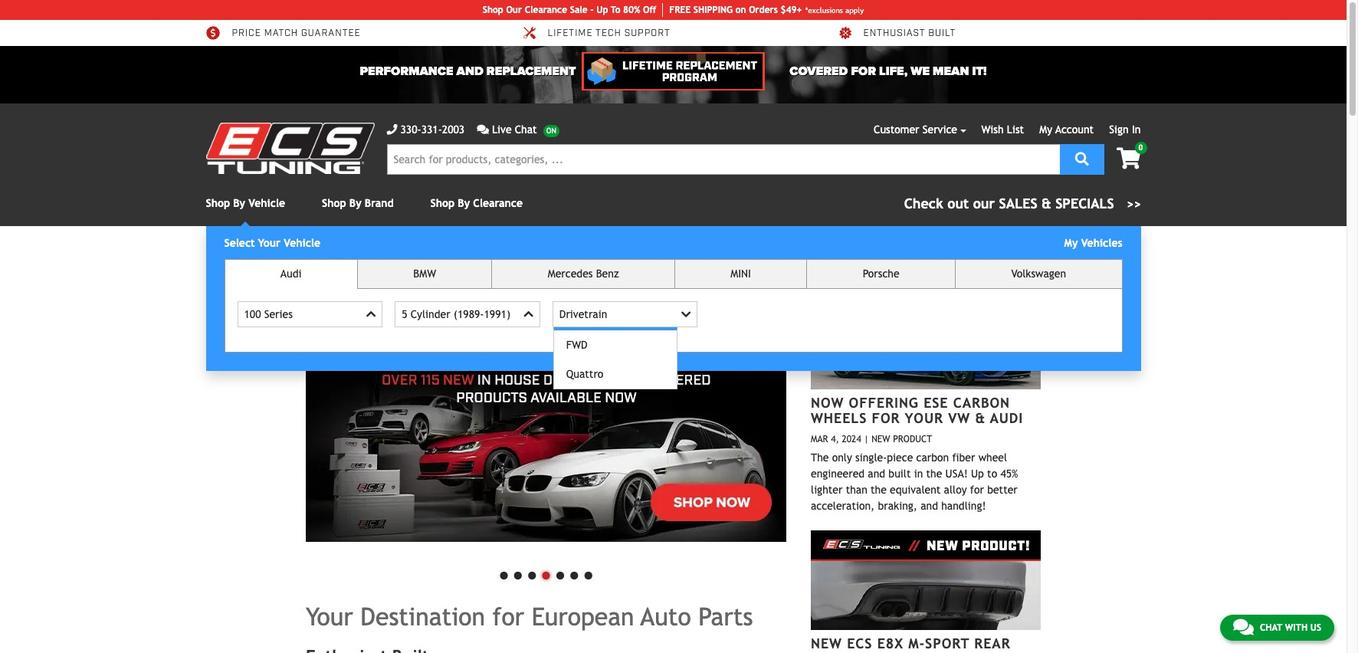 Task type: vqa. For each thing, say whether or not it's contained in the screenshot.
Clearance
yes



Task type: locate. For each thing, give the bounding box(es) containing it.
ecs news
[[885, 263, 967, 283]]

apply
[[846, 6, 864, 14]]

6 • from the left
[[567, 558, 581, 590]]

comments image
[[477, 124, 489, 135]]

1 vertical spatial ecs
[[847, 636, 873, 652]]

2 horizontal spatial your
[[905, 410, 944, 426]]

audi up wheel
[[990, 410, 1024, 426]]

replacement
[[487, 64, 576, 79]]

off
[[643, 5, 656, 15]]

0
[[1139, 143, 1143, 152]]

shop by clearance link
[[431, 197, 523, 209]]

up inside mar 4, 2024 | new product the only single-piece carbon fiber wheel engineered and built in the usa! up to 45% lighter than the equivalent alloy for better acceleration, braking, and handling!
[[971, 468, 984, 480]]

1 horizontal spatial built
[[929, 28, 956, 39]]

shop up select
[[206, 197, 230, 209]]

live chat
[[492, 123, 537, 136]]

0 vertical spatial audi
[[280, 268, 302, 280]]

0 vertical spatial chat
[[515, 123, 537, 136]]

the right than
[[871, 484, 887, 496]]

0 vertical spatial &
[[1042, 196, 1052, 212]]

1 vertical spatial audi
[[990, 410, 1024, 426]]

my left vehicles
[[1065, 237, 1078, 249]]

by up select
[[233, 197, 245, 209]]

audi
[[280, 268, 302, 280], [990, 410, 1024, 426]]

new left e8x
[[811, 636, 842, 652]]

shop left our
[[483, 5, 504, 15]]

view all
[[999, 270, 1034, 278]]

select
[[224, 237, 255, 249]]

shop for shop our clearance sale - up to 80% off
[[483, 5, 504, 15]]

and down "single-"
[[868, 468, 886, 480]]

by
[[233, 197, 245, 209], [349, 197, 362, 209], [458, 197, 470, 209]]

clearance for our
[[525, 5, 567, 15]]

in
[[914, 468, 923, 480]]

lifetime replacement program banner image
[[582, 52, 765, 90]]

•
[[497, 558, 511, 590], [511, 558, 525, 590], [525, 558, 539, 590], [539, 558, 553, 590], [553, 558, 567, 590], [567, 558, 581, 590], [581, 558, 596, 590]]

1 by from the left
[[233, 197, 245, 209]]

3 by from the left
[[458, 197, 470, 209]]

built down piece
[[889, 468, 911, 480]]

shop our clearance sale - up to 80% off link
[[483, 3, 663, 17]]

ecs left news in the top right of the page
[[885, 263, 916, 283]]

0 horizontal spatial chat
[[515, 123, 537, 136]]

to
[[611, 5, 621, 15]]

with
[[1285, 623, 1308, 633]]

1 horizontal spatial audi
[[990, 410, 1024, 426]]

0 vertical spatial for
[[970, 484, 984, 496]]

lifetime
[[548, 28, 593, 39]]

sign in
[[1110, 123, 1141, 136]]

$49+
[[781, 5, 802, 15]]

the right in on the bottom right of the page
[[927, 468, 943, 480]]

chat left 'with'
[[1260, 623, 1283, 633]]

1 vertical spatial clearance
[[473, 197, 523, 209]]

my vehicles
[[1065, 237, 1123, 249]]

new inside new ecs e8x m-sport rear diffusers
[[811, 636, 842, 652]]

m-
[[909, 636, 925, 652]]

enthusiast built link
[[838, 26, 956, 40]]

ecs left e8x
[[847, 636, 873, 652]]

0 vertical spatial my
[[1040, 123, 1053, 136]]

drivetrain
[[560, 308, 607, 320]]

100 series
[[244, 308, 293, 320]]

vehicle up the select your vehicle
[[249, 197, 285, 209]]

by left brand on the left
[[349, 197, 362, 209]]

1 vertical spatial vehicle
[[284, 237, 321, 249]]

live chat link
[[477, 122, 560, 138]]

clearance
[[525, 5, 567, 15], [473, 197, 523, 209]]

1 vertical spatial chat
[[1260, 623, 1283, 633]]

clearance down live
[[473, 197, 523, 209]]

mercedes
[[548, 268, 593, 280]]

1 vertical spatial built
[[889, 468, 911, 480]]

our
[[506, 5, 522, 15]]

0 vertical spatial the
[[927, 468, 943, 480]]

0 horizontal spatial my
[[1040, 123, 1053, 136]]

for up handling!
[[970, 484, 984, 496]]

1 horizontal spatial the
[[927, 468, 943, 480]]

vehicle for select your vehicle
[[284, 237, 321, 249]]

new inside mar 4, 2024 | new product the only single-piece carbon fiber wheel engineered and built in the usa! up to 45% lighter than the equivalent alloy for better acceleration, braking, and handling!
[[872, 434, 891, 445]]

1 horizontal spatial my
[[1065, 237, 1078, 249]]

and
[[457, 64, 484, 79]]

shop right brand on the left
[[431, 197, 455, 209]]

quattro
[[566, 368, 604, 380]]

vehicle right select
[[284, 237, 321, 249]]

1 horizontal spatial new
[[872, 434, 891, 445]]

sign in link
[[1110, 123, 1141, 136]]

my
[[1040, 123, 1053, 136], [1065, 237, 1078, 249]]

7 • from the left
[[581, 558, 596, 590]]

built
[[929, 28, 956, 39], [889, 468, 911, 480]]

chat right live
[[515, 123, 537, 136]]

phone image
[[387, 124, 398, 135]]

1 vertical spatial the
[[871, 484, 887, 496]]

tab list containing audi
[[224, 259, 1123, 390]]

up right the - on the left top of page
[[597, 5, 608, 15]]

new ecs e8x m-sport rear diffusers image
[[811, 531, 1041, 630]]

80%
[[623, 5, 640, 15]]

1 horizontal spatial up
[[971, 468, 984, 480]]

life,
[[879, 64, 908, 79]]

4 • from the left
[[539, 558, 553, 590]]

tab list
[[224, 259, 1123, 390]]

1 vertical spatial up
[[971, 468, 984, 480]]

0 horizontal spatial &
[[976, 410, 986, 426]]

ecs
[[885, 263, 916, 283], [847, 636, 873, 652]]

covered for life, we mean it!
[[790, 64, 987, 79]]

0 vertical spatial built
[[929, 28, 956, 39]]

audi down the select your vehicle
[[280, 268, 302, 280]]

built inside mar 4, 2024 | new product the only single-piece carbon fiber wheel engineered and built in the usa! up to 45% lighter than the equivalent alloy for better acceleration, braking, and handling!
[[889, 468, 911, 480]]

1 horizontal spatial by
[[349, 197, 362, 209]]

shopping cart image
[[1117, 148, 1141, 169]]

2 horizontal spatial by
[[458, 197, 470, 209]]

0 horizontal spatial for
[[493, 602, 524, 631]]

&
[[1042, 196, 1052, 212], [976, 410, 986, 426]]

2 vertical spatial your
[[306, 602, 353, 631]]

european
[[532, 602, 634, 631]]

5 cylinder (1989-1991)
[[402, 308, 511, 320]]

by for vehicle
[[233, 197, 245, 209]]

1991)
[[484, 308, 511, 320]]

0 horizontal spatial built
[[889, 468, 911, 480]]

chat
[[515, 123, 537, 136], [1260, 623, 1283, 633]]

than
[[846, 484, 868, 496]]

product
[[893, 434, 932, 445]]

for
[[851, 64, 876, 79]]

1 horizontal spatial chat
[[1260, 623, 1283, 633]]

& inside now offering ese carbon wheels for your vw & audi
[[976, 410, 986, 426]]

0 vertical spatial new
[[872, 434, 891, 445]]

fiber
[[953, 452, 976, 464]]

up left to
[[971, 468, 984, 480]]

1 vertical spatial my
[[1065, 237, 1078, 249]]

2 by from the left
[[349, 197, 362, 209]]

now offering ese carbon wheels for your vw & audi link
[[811, 395, 1024, 426]]

1 vertical spatial and
[[921, 500, 938, 512]]

1 horizontal spatial ecs
[[885, 263, 916, 283]]

330-331-2003
[[401, 123, 465, 136]]

carbon
[[917, 452, 949, 464]]

(1989-
[[454, 308, 484, 320]]

0 horizontal spatial ecs
[[847, 636, 873, 652]]

1 horizontal spatial clearance
[[525, 5, 567, 15]]

for
[[970, 484, 984, 496], [493, 602, 524, 631]]

0 horizontal spatial the
[[871, 484, 887, 496]]

1 horizontal spatial your
[[306, 602, 353, 631]]

tech
[[596, 28, 622, 39]]

& right the vw
[[976, 410, 986, 426]]

clearance right our
[[525, 5, 567, 15]]

1 horizontal spatial for
[[970, 484, 984, 496]]

built up mean
[[929, 28, 956, 39]]

for
[[872, 410, 900, 426]]

your
[[258, 237, 281, 249], [905, 410, 944, 426], [306, 602, 353, 631]]

shop left brand on the left
[[322, 197, 346, 209]]

0 horizontal spatial and
[[868, 468, 886, 480]]

customer service
[[874, 123, 958, 136]]

and down equivalent
[[921, 500, 938, 512]]

mar
[[811, 434, 828, 445]]

1 vertical spatial for
[[493, 602, 524, 631]]

0 horizontal spatial new
[[811, 636, 842, 652]]

news
[[922, 263, 967, 283]]

sport
[[925, 636, 970, 652]]

0 horizontal spatial by
[[233, 197, 245, 209]]

by down 2003
[[458, 197, 470, 209]]

handling!
[[942, 500, 986, 512]]

on
[[736, 5, 746, 15]]

0 vertical spatial clearance
[[525, 5, 567, 15]]

0 horizontal spatial your
[[258, 237, 281, 249]]

customer service button
[[874, 122, 966, 138]]

free
[[670, 5, 691, 15]]

& right sales
[[1042, 196, 1052, 212]]

0 horizontal spatial up
[[597, 5, 608, 15]]

0 horizontal spatial clearance
[[473, 197, 523, 209]]

auto
[[641, 602, 691, 631]]

shop for shop by vehicle
[[206, 197, 230, 209]]

mar 4, 2024 | new product the only single-piece carbon fiber wheel engineered and built in the usa! up to 45% lighter than the equivalent alloy for better acceleration, braking, and handling!
[[811, 434, 1019, 512]]

1 vertical spatial your
[[905, 410, 944, 426]]

new right the |
[[872, 434, 891, 445]]

1 vertical spatial &
[[976, 410, 986, 426]]

my left the account
[[1040, 123, 1053, 136]]

my for my account
[[1040, 123, 1053, 136]]

braking,
[[878, 500, 918, 512]]

0 vertical spatial vehicle
[[249, 197, 285, 209]]

for down • • • • • • •
[[493, 602, 524, 631]]

1 vertical spatial new
[[811, 636, 842, 652]]

shop by brand link
[[322, 197, 394, 209]]

volkswagen
[[1012, 268, 1067, 280]]

bmw
[[413, 268, 436, 280]]



Task type: describe. For each thing, give the bounding box(es) containing it.
audi inside now offering ese carbon wheels for your vw & audi
[[990, 410, 1024, 426]]

Search text field
[[387, 144, 1060, 175]]

account
[[1056, 123, 1094, 136]]

better
[[988, 484, 1018, 496]]

cylinder
[[411, 308, 451, 320]]

0 vertical spatial up
[[597, 5, 608, 15]]

wheels
[[811, 410, 867, 426]]

performance and replacement
[[360, 64, 576, 79]]

parts
[[699, 602, 753, 631]]

mean
[[933, 64, 969, 79]]

we
[[911, 64, 930, 79]]

1 • from the left
[[497, 558, 511, 590]]

enthusiast built
[[864, 28, 956, 39]]

built inside enthusiast built link
[[929, 28, 956, 39]]

3 • from the left
[[525, 558, 539, 590]]

my vehicles link
[[1065, 237, 1123, 249]]

ecs inside new ecs e8x m-sport rear diffusers
[[847, 636, 873, 652]]

sale
[[570, 5, 588, 15]]

my account
[[1040, 123, 1094, 136]]

0 link
[[1105, 142, 1147, 171]]

rear
[[975, 636, 1011, 652]]

carbon
[[954, 395, 1011, 411]]

mercedes benz
[[548, 268, 619, 280]]

shop by clearance
[[431, 197, 523, 209]]

view
[[999, 270, 1020, 278]]

diffusers
[[811, 651, 886, 653]]

vehicles
[[1082, 237, 1123, 249]]

sales & specials
[[999, 196, 1115, 212]]

sign
[[1110, 123, 1129, 136]]

ese
[[924, 395, 949, 411]]

chat with us
[[1260, 623, 1322, 633]]

specials
[[1056, 196, 1115, 212]]

acceleration,
[[811, 500, 875, 512]]

in
[[1132, 123, 1141, 136]]

your inside now offering ese carbon wheels for your vw & audi
[[905, 410, 944, 426]]

my account link
[[1040, 123, 1094, 136]]

wish list
[[982, 123, 1024, 136]]

1 horizontal spatial and
[[921, 500, 938, 512]]

your destination for european auto parts
[[306, 602, 753, 631]]

by for clearance
[[458, 197, 470, 209]]

e8x
[[878, 636, 904, 652]]

now offering ese carbon wheels for your vw & audi image
[[811, 290, 1041, 389]]

0 vertical spatial ecs
[[885, 263, 916, 283]]

porsche
[[863, 268, 900, 280]]

1 horizontal spatial &
[[1042, 196, 1052, 212]]

benz
[[596, 268, 619, 280]]

support
[[625, 28, 671, 39]]

the
[[811, 452, 829, 464]]

shop for shop by brand
[[322, 197, 346, 209]]

shop for shop by clearance
[[431, 197, 455, 209]]

vehicle for shop by vehicle
[[249, 197, 285, 209]]

fwd
[[566, 339, 588, 351]]

0 vertical spatial and
[[868, 468, 886, 480]]

2 • from the left
[[511, 558, 525, 590]]

0 vertical spatial your
[[258, 237, 281, 249]]

price
[[232, 28, 261, 39]]

by for brand
[[349, 197, 362, 209]]

performance
[[360, 64, 454, 79]]

new ecs e8x m-sport rear diffusers link
[[811, 636, 1011, 653]]

service
[[923, 123, 958, 136]]

sales & specials link
[[905, 193, 1141, 214]]

ecs tuning image
[[206, 123, 375, 174]]

chat with us link
[[1220, 615, 1335, 641]]

wheel
[[979, 452, 1008, 464]]

mini
[[731, 268, 751, 280]]

match
[[264, 28, 298, 39]]

sales
[[999, 196, 1038, 212]]

now
[[811, 395, 844, 411]]

search image
[[1076, 151, 1089, 165]]

orders
[[749, 5, 778, 15]]

free ship ping on orders $49+ *exclusions apply
[[670, 5, 864, 15]]

5 • from the left
[[553, 558, 567, 590]]

2024
[[842, 434, 862, 445]]

331-
[[421, 123, 442, 136]]

destination
[[361, 602, 485, 631]]

4,
[[831, 434, 839, 445]]

wish
[[982, 123, 1004, 136]]

ship
[[694, 5, 713, 15]]

my for my vehicles
[[1065, 237, 1078, 249]]

for inside mar 4, 2024 | new product the only single-piece carbon fiber wheel engineered and built in the usa! up to 45% lighter than the equivalent alloy for better acceleration, braking, and handling!
[[970, 484, 984, 496]]

price match guarantee link
[[206, 26, 361, 40]]

new ecs e8x m-sport rear diffusers
[[811, 636, 1011, 653]]

series
[[264, 308, 293, 320]]

generic - monthly recap image
[[306, 263, 787, 542]]

100
[[244, 308, 261, 320]]

customer
[[874, 123, 920, 136]]

it!
[[973, 64, 987, 79]]

shop by brand
[[322, 197, 394, 209]]

shop our clearance sale - up to 80% off
[[483, 5, 656, 15]]

5
[[402, 308, 407, 320]]

0 horizontal spatial audi
[[280, 268, 302, 280]]

vw
[[949, 410, 971, 426]]

|
[[864, 434, 869, 445]]

45%
[[1001, 468, 1019, 480]]

now offering ese carbon wheels for your vw & audi
[[811, 395, 1024, 426]]

alloy
[[944, 484, 967, 496]]

usa!
[[946, 468, 968, 480]]

engineered
[[811, 468, 865, 480]]

shop by vehicle
[[206, 197, 285, 209]]

wish list link
[[982, 123, 1024, 136]]

lighter
[[811, 484, 843, 496]]

comments image
[[1233, 618, 1254, 636]]

clearance for by
[[473, 197, 523, 209]]

lifetime tech support link
[[522, 26, 671, 40]]



